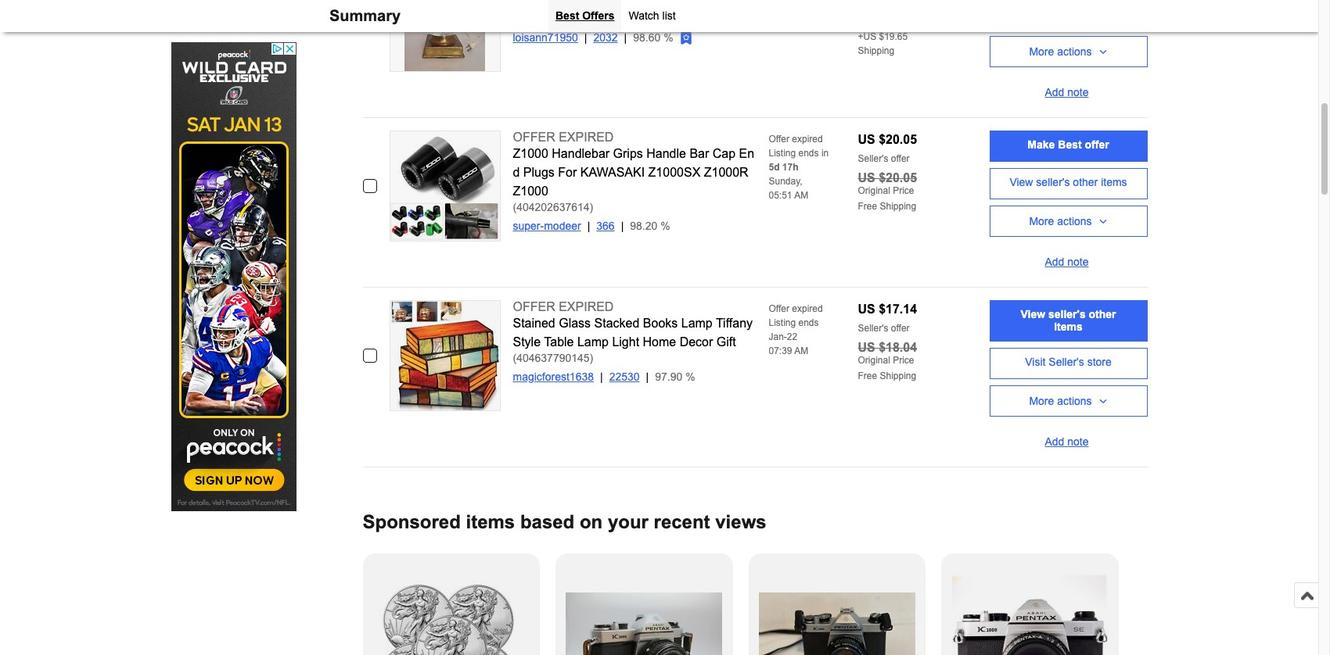 Task type: describe. For each thing, give the bounding box(es) containing it.
visit seller's store
[[1025, 356, 1112, 369]]

more actions for $17.14
[[1030, 395, 1092, 407]]

seller's inside visit seller's store link
[[1049, 356, 1085, 369]]

1 more actions from the top
[[1030, 45, 1092, 58]]

ends for jan-
[[799, 317, 819, 328]]

actions for $17.14
[[1058, 395, 1092, 407]]

stained
[[513, 317, 556, 330]]

original for $20.05
[[858, 185, 891, 196]]

more for us $20.05
[[1030, 215, 1055, 227]]

more for us $17.14
[[1030, 395, 1055, 407]]

366
[[597, 220, 615, 232]]

offer for offer expired listing ends jan-22 07:39 am
[[769, 303, 790, 314]]

seller's for $20.05
[[858, 153, 889, 164]]

0 vertical spatial offer
[[1085, 139, 1110, 151]]

home
[[643, 335, 676, 349]]

original for $18.04
[[858, 355, 891, 366]]

free for us $18.04
[[858, 371, 878, 382]]

1 vertical spatial view
[[1021, 308, 1046, 321]]

ends for in
[[799, 148, 819, 158]]

more actions for $20.05
[[1030, 215, 1092, 227]]

more actions button for $20.05
[[990, 205, 1148, 237]]

98.20
[[630, 220, 658, 232]]

tiffany
[[716, 317, 753, 330]]

gift
[[717, 335, 736, 349]]

98.60
[[633, 31, 661, 43]]

1 vertical spatial items
[[1054, 321, 1083, 333]]

05:51
[[769, 190, 793, 201]]

z1000 handlebar grips handle bar cap en d plugs for kawasaki z1000sx z1000r z1000 link
[[513, 147, 755, 198]]

jan-
[[769, 331, 787, 342]]

us $20.05 seller's offer us $20.05 original price free shipping
[[858, 133, 917, 212]]

handlebar
[[552, 147, 610, 160]]

advertisement region
[[171, 42, 296, 511]]

listing for 22
[[769, 317, 796, 328]]

loisann71950 link
[[513, 31, 594, 43]]

97.90
[[655, 371, 683, 383]]

5d
[[769, 162, 780, 173]]

$17.14
[[879, 303, 917, 316]]

for
[[558, 166, 577, 179]]

1 $20.05 from the top
[[879, 133, 917, 146]]

list
[[663, 9, 676, 22]]

offer for us $17.14
[[891, 323, 910, 334]]

z1000r
[[704, 166, 749, 179]]

cap
[[713, 147, 736, 160]]

1 more actions button from the top
[[990, 36, 1148, 67]]

1 add from the top
[[1045, 86, 1065, 99]]

make
[[1028, 139, 1055, 151]]

on
[[580, 511, 603, 533]]

watch list button
[[622, 0, 683, 31]]

shipping inside the +us $19.65 shipping
[[858, 45, 895, 56]]

z1000 handlebar grips handle bar cap end plugs for kawasaki z1000sx z1000r z1000 image
[[390, 131, 500, 241]]

98.20 %
[[630, 220, 671, 232]]

2032 link
[[594, 31, 633, 43]]

best offers
[[556, 9, 615, 22]]

super-modeer link
[[513, 220, 597, 232]]

recent
[[654, 511, 710, 533]]

sponsored items based on your recent views
[[363, 511, 767, 533]]

2032
[[594, 31, 618, 43]]

glass
[[559, 317, 591, 330]]

plugs
[[524, 166, 555, 179]]

views
[[716, 511, 767, 533]]

super-
[[513, 220, 544, 232]]

sponsored
[[363, 511, 461, 533]]

offer expired stained glass stacked books lamp tiffany style table lamp light home decor gift ( 404637790145 )
[[513, 300, 753, 364]]

) inside 'offer expired z1000 handlebar grips handle bar cap en d plugs for kawasaki z1000sx z1000r z1000 ( 404202637614 )'
[[590, 201, 594, 213]]

1 actions from the top
[[1058, 45, 1092, 58]]

modeer
[[544, 220, 581, 232]]

1 horizontal spatial best
[[1058, 139, 1082, 151]]

0 vertical spatial seller's
[[1037, 176, 1070, 189]]

2 view seller's other items link from the top
[[990, 300, 1148, 342]]

1 add note button from the top
[[990, 73, 1148, 104]]

2 us from the top
[[858, 171, 876, 184]]

price for $20.05
[[893, 185, 915, 196]]

visit
[[1025, 356, 1046, 369]]

bar
[[690, 147, 709, 160]]

watch list
[[629, 9, 676, 22]]

kawasaki
[[581, 166, 645, 179]]

offer for z1000
[[513, 130, 555, 144]]

visit seller's store link
[[990, 348, 1148, 379]]

( 126209252530 )
[[513, 12, 594, 25]]

handle
[[647, 147, 686, 160]]

1 horizontal spatial lamp
[[682, 317, 713, 330]]

summary
[[330, 7, 401, 24]]

+us
[[858, 31, 877, 42]]

make best offer
[[1028, 139, 1110, 151]]

366 link
[[597, 220, 630, 232]]

grips
[[613, 147, 643, 160]]

magicforest1638
[[513, 371, 594, 383]]

0 vertical spatial other
[[1073, 176, 1098, 189]]

( inside offer expired stained glass stacked books lamp tiffany style table lamp light home decor gift ( 404637790145 )
[[513, 352, 517, 364]]

) inside offer expired stained glass stacked books lamp tiffany style table lamp light home decor gift ( 404637790145 )
[[590, 352, 594, 364]]

books
[[643, 317, 678, 330]]

d
[[513, 166, 520, 179]]

stained glass stacked books lamp tiffany style table lamp light home decor gift image
[[391, 301, 499, 411]]

0 vertical spatial view
[[1010, 176, 1034, 189]]

your
[[608, 511, 649, 533]]

07:39
[[769, 346, 793, 357]]

store
[[1088, 356, 1112, 369]]

( inside 'offer expired z1000 handlebar grips handle bar cap en d plugs for kawasaki z1000sx z1000r z1000 ( 404202637614 )'
[[513, 201, 517, 213]]

z1000sx
[[649, 166, 701, 179]]

free for us $20.05
[[858, 201, 878, 212]]

sunday,
[[769, 176, 803, 187]]

in
[[822, 148, 829, 158]]

listing for 5d
[[769, 148, 796, 158]]



Task type: vqa. For each thing, say whether or not it's contained in the screenshot.
top 2023
no



Task type: locate. For each thing, give the bounding box(es) containing it.
0 vertical spatial free
[[858, 201, 878, 212]]

2 vertical spatial %
[[686, 371, 696, 383]]

2 vertical spatial more actions
[[1030, 395, 1092, 407]]

watch
[[629, 9, 660, 22]]

0 vertical spatial more actions button
[[990, 36, 1148, 67]]

2 vertical spatial )
[[590, 352, 594, 364]]

404637790145
[[517, 352, 590, 364]]

1 vertical spatial note
[[1068, 256, 1089, 269]]

offer for stained
[[513, 300, 555, 313]]

offer
[[769, 133, 790, 144], [769, 303, 790, 314]]

3 note from the top
[[1068, 436, 1089, 449]]

listing inside offer expired listing ends in 5d 17h sunday, 05:51 am
[[769, 148, 796, 158]]

offer inside offer expired listing ends jan-22 07:39 am
[[769, 303, 790, 314]]

1 offer from the top
[[513, 130, 555, 144]]

expired up 22
[[792, 303, 823, 314]]

2 offer from the top
[[769, 303, 790, 314]]

2 ( from the top
[[513, 201, 517, 213]]

offer inside 'offer expired z1000 handlebar grips handle bar cap en d plugs for kawasaki z1000sx z1000r z1000 ( 404202637614 )'
[[513, 130, 555, 144]]

0 vertical spatial actions
[[1058, 45, 1092, 58]]

2 original from the top
[[858, 355, 891, 366]]

1 vertical spatial z1000
[[513, 184, 549, 198]]

0 vertical spatial ends
[[799, 148, 819, 158]]

offer expired listing ends jan-22 07:39 am
[[769, 303, 823, 357]]

note for $17.14
[[1068, 436, 1089, 449]]

1 vertical spatial view seller's other items
[[1021, 308, 1117, 333]]

more
[[1030, 45, 1055, 58], [1030, 215, 1055, 227], [1030, 395, 1055, 407]]

1 vertical spatial offer
[[769, 303, 790, 314]]

2 vertical spatial add note button
[[990, 423, 1148, 454]]

0 horizontal spatial lamp
[[578, 335, 609, 349]]

other
[[1073, 176, 1098, 189], [1089, 308, 1117, 321]]

0 vertical spatial more actions
[[1030, 45, 1092, 58]]

)
[[590, 12, 594, 25], [590, 201, 594, 213], [590, 352, 594, 364]]

0 vertical spatial original
[[858, 185, 891, 196]]

3 ( from the top
[[513, 352, 517, 364]]

us $17.14 seller's offer us $18.04 original price free shipping
[[858, 303, 917, 382]]

lamp
[[682, 317, 713, 330], [578, 335, 609, 349]]

offer
[[513, 130, 555, 144], [513, 300, 555, 313]]

offer inside "us $17.14 seller's offer us $18.04 original price free shipping"
[[891, 323, 910, 334]]

more actions button
[[990, 36, 1148, 67], [990, 205, 1148, 237], [990, 385, 1148, 417]]

3 us from the top
[[858, 303, 876, 316]]

expired for offer expired listing ends jan-22 07:39 am
[[792, 303, 823, 314]]

2 add from the top
[[1045, 256, 1065, 269]]

best right make at right top
[[1058, 139, 1082, 151]]

1 z1000 from the top
[[513, 147, 549, 160]]

ends inside offer expired listing ends jan-22 07:39 am
[[799, 317, 819, 328]]

table
[[544, 335, 574, 349]]

2 vertical spatial add note
[[1045, 436, 1089, 449]]

404202637614
[[517, 201, 590, 213]]

shipping for $17.14
[[880, 371, 917, 382]]

lamp up decor
[[682, 317, 713, 330]]

3 more actions button from the top
[[990, 385, 1148, 417]]

offer
[[1085, 139, 1110, 151], [891, 153, 910, 164], [891, 323, 910, 334]]

vtg josef hospodka chrisbska glass vase lamp cranberry pink czech crystal mcm image
[[405, 0, 485, 71]]

2 am from the top
[[795, 346, 809, 357]]

items up visit seller's store
[[1054, 321, 1083, 333]]

1 vertical spatial (
[[513, 201, 517, 213]]

expired up in
[[792, 133, 823, 144]]

% right the 97.90
[[686, 371, 696, 383]]

seller's for $18.04
[[858, 323, 889, 334]]

1 vertical spatial add
[[1045, 256, 1065, 269]]

note
[[1068, 86, 1089, 99], [1068, 256, 1089, 269], [1068, 436, 1089, 449]]

1 add note from the top
[[1045, 86, 1089, 99]]

( up super- at the top of page
[[513, 201, 517, 213]]

items
[[1101, 176, 1128, 189], [1054, 321, 1083, 333], [466, 511, 515, 533]]

price inside us $20.05 seller's offer us $20.05 original price free shipping
[[893, 185, 915, 196]]

seller's up visit seller's store
[[1049, 308, 1086, 321]]

view seller's other items link up visit seller's store
[[990, 300, 1148, 342]]

0 vertical spatial best
[[556, 9, 579, 22]]

add for $17.14
[[1045, 436, 1065, 449]]

offer inside offer expired listing ends in 5d 17h sunday, 05:51 am
[[769, 133, 790, 144]]

1 offer from the top
[[769, 133, 790, 144]]

expired up glass
[[559, 300, 614, 313]]

view seller's other items for second view seller's other items link from the bottom of the page
[[1010, 176, 1128, 189]]

offer up 5d
[[769, 133, 790, 144]]

price inside "us $17.14 seller's offer us $18.04 original price free shipping"
[[893, 355, 915, 366]]

0 vertical spatial add note
[[1045, 86, 1089, 99]]

$20.05
[[879, 133, 917, 146], [879, 171, 917, 184]]

0 vertical spatial shipping
[[858, 45, 895, 56]]

1 view seller's other items link from the top
[[990, 168, 1148, 199]]

97.90 %
[[655, 371, 696, 383]]

expired
[[559, 130, 614, 144], [559, 300, 614, 313]]

0 vertical spatial expired
[[792, 133, 823, 144]]

0 vertical spatial items
[[1101, 176, 1128, 189]]

0 horizontal spatial items
[[466, 511, 515, 533]]

1 am from the top
[[795, 190, 809, 201]]

offer right make at right top
[[1085, 139, 1110, 151]]

am
[[795, 190, 809, 201], [795, 346, 809, 357]]

view seller's other items
[[1010, 176, 1128, 189], [1021, 308, 1117, 333]]

free inside "us $17.14 seller's offer us $18.04 original price free shipping"
[[858, 371, 878, 382]]

0 vertical spatial am
[[795, 190, 809, 201]]

offer right in
[[891, 153, 910, 164]]

seller's up $18.04
[[858, 323, 889, 334]]

expired
[[792, 133, 823, 144], [792, 303, 823, 314]]

add note button for $17.14
[[990, 423, 1148, 454]]

decor
[[680, 335, 713, 349]]

1 vertical spatial price
[[893, 355, 915, 366]]

3 add note from the top
[[1045, 436, 1089, 449]]

view seller's other items down make best offer link
[[1010, 176, 1128, 189]]

am down 22
[[795, 346, 809, 357]]

$18.04
[[879, 341, 917, 354]]

22530
[[609, 371, 640, 383]]

22
[[787, 331, 798, 342]]

expired inside 'offer expired z1000 handlebar grips handle bar cap en d plugs for kawasaki z1000sx z1000r z1000 ( 404202637614 )'
[[559, 130, 614, 144]]

1 vertical spatial best
[[1058, 139, 1082, 151]]

offer down $17.14
[[891, 323, 910, 334]]

0 vertical spatial add
[[1045, 86, 1065, 99]]

2 vertical spatial items
[[466, 511, 515, 533]]

2 expired from the top
[[559, 300, 614, 313]]

2 vertical spatial shipping
[[880, 371, 917, 382]]

$19.65
[[879, 31, 908, 42]]

1 vertical spatial other
[[1089, 308, 1117, 321]]

free inside us $20.05 seller's offer us $20.05 original price free shipping
[[858, 201, 878, 212]]

offer up jan-
[[769, 303, 790, 314]]

1 ends from the top
[[799, 148, 819, 158]]

2 note from the top
[[1068, 256, 1089, 269]]

1 listing from the top
[[769, 148, 796, 158]]

1 vertical spatial ends
[[799, 317, 819, 328]]

0 vertical spatial view seller's other items link
[[990, 168, 1148, 199]]

2 horizontal spatial items
[[1101, 176, 1128, 189]]

en
[[739, 147, 755, 160]]

more actions
[[1030, 45, 1092, 58], [1030, 215, 1092, 227], [1030, 395, 1092, 407]]

2 offer from the top
[[513, 300, 555, 313]]

am right 05:51 at the right top
[[795, 190, 809, 201]]

1 more from the top
[[1030, 45, 1055, 58]]

make best offer link
[[990, 130, 1148, 162]]

1 horizontal spatial items
[[1054, 321, 1083, 333]]

add note
[[1045, 86, 1089, 99], [1045, 256, 1089, 269], [1045, 436, 1089, 449]]

loisann71950
[[513, 31, 578, 43]]

0 vertical spatial $20.05
[[879, 133, 917, 146]]

0 vertical spatial note
[[1068, 86, 1089, 99]]

3 add from the top
[[1045, 436, 1065, 449]]

listing up jan-
[[769, 317, 796, 328]]

seller's down make at right top
[[1037, 176, 1070, 189]]

2 $20.05 from the top
[[879, 171, 917, 184]]

1 expired from the top
[[559, 130, 614, 144]]

ends left in
[[799, 148, 819, 158]]

expired inside offer expired listing ends in 5d 17h sunday, 05:51 am
[[792, 133, 823, 144]]

%
[[664, 31, 674, 43], [661, 220, 671, 232], [686, 371, 696, 383]]

lamp down glass
[[578, 335, 609, 349]]

price
[[893, 185, 915, 196], [893, 355, 915, 366]]

1 vertical spatial seller's
[[858, 323, 889, 334]]

0 vertical spatial offer
[[769, 133, 790, 144]]

1 original from the top
[[858, 185, 891, 196]]

1 vertical spatial more actions button
[[990, 205, 1148, 237]]

shipping for $20.05
[[880, 201, 917, 212]]

1 us from the top
[[858, 133, 876, 146]]

stacked
[[594, 317, 640, 330]]

view seller's other items link down make best offer link
[[990, 168, 1148, 199]]

items down make best offer link
[[1101, 176, 1128, 189]]

1 vertical spatial shipping
[[880, 201, 917, 212]]

magicforest1638 link
[[513, 371, 609, 383]]

1 vertical spatial offer
[[513, 300, 555, 313]]

offers
[[583, 9, 615, 22]]

seller's
[[1037, 176, 1070, 189], [1049, 308, 1086, 321]]

offer up plugs
[[513, 130, 555, 144]]

3 more from the top
[[1030, 395, 1055, 407]]

original inside us $20.05 seller's offer us $20.05 original price free shipping
[[858, 185, 891, 196]]

expired for offer expired listing ends in 5d 17h sunday, 05:51 am
[[792, 133, 823, 144]]

ends right tiffany
[[799, 317, 819, 328]]

0 vertical spatial price
[[893, 185, 915, 196]]

1 vertical spatial more actions
[[1030, 215, 1092, 227]]

3 more actions from the top
[[1030, 395, 1092, 407]]

view up the visit
[[1021, 308, 1046, 321]]

3 actions from the top
[[1058, 395, 1092, 407]]

ends inside offer expired listing ends in 5d 17h sunday, 05:51 am
[[799, 148, 819, 158]]

2 more actions from the top
[[1030, 215, 1092, 227]]

2 z1000 from the top
[[513, 184, 549, 198]]

1 vertical spatial lamp
[[578, 335, 609, 349]]

% for handle
[[661, 220, 671, 232]]

best inside button
[[556, 9, 579, 22]]

based
[[520, 511, 575, 533]]

1 vertical spatial expired
[[792, 303, 823, 314]]

2 more from the top
[[1030, 215, 1055, 227]]

am inside offer expired listing ends in 5d 17h sunday, 05:51 am
[[795, 190, 809, 201]]

price for $18.04
[[893, 355, 915, 366]]

listing
[[769, 148, 796, 158], [769, 317, 796, 328]]

add note for $17.14
[[1045, 436, 1089, 449]]

add for $20.05
[[1045, 256, 1065, 269]]

1 vertical spatial free
[[858, 371, 878, 382]]

original inside "us $17.14 seller's offer us $18.04 original price free shipping"
[[858, 355, 891, 366]]

1 vertical spatial expired
[[559, 300, 614, 313]]

22530 link
[[609, 371, 655, 383]]

1 vertical spatial view seller's other items link
[[990, 300, 1148, 342]]

2 add note button from the top
[[990, 243, 1148, 274]]

(
[[513, 12, 517, 25], [513, 201, 517, 213], [513, 352, 517, 364]]

view seller's other items for 2nd view seller's other items link from the top
[[1021, 308, 1117, 333]]

view seller's other items up visit seller's store
[[1021, 308, 1117, 333]]

126209252530
[[517, 12, 590, 25]]

z1000 down plugs
[[513, 184, 549, 198]]

offer expired z1000 handlebar grips handle bar cap en d plugs for kawasaki z1000sx z1000r z1000 ( 404202637614 )
[[513, 130, 755, 213]]

2 vertical spatial more
[[1030, 395, 1055, 407]]

other up "store"
[[1089, 308, 1117, 321]]

0 vertical spatial expired
[[559, 130, 614, 144]]

2 actions from the top
[[1058, 215, 1092, 227]]

view
[[1010, 176, 1034, 189], [1021, 308, 1046, 321]]

view down make at right top
[[1010, 176, 1034, 189]]

best offers button
[[549, 0, 622, 31]]

style
[[513, 335, 541, 349]]

0 vertical spatial seller's
[[858, 153, 889, 164]]

seller's right in
[[858, 153, 889, 164]]

1 expired from the top
[[792, 133, 823, 144]]

0 vertical spatial listing
[[769, 148, 796, 158]]

1 vertical spatial $20.05
[[879, 171, 917, 184]]

% for books
[[686, 371, 696, 383]]

0 vertical spatial (
[[513, 12, 517, 25]]

original
[[858, 185, 891, 196], [858, 355, 891, 366]]

offer up stained
[[513, 300, 555, 313]]

0 vertical spatial z1000
[[513, 147, 549, 160]]

( up loisann71950
[[513, 12, 517, 25]]

expired inside offer expired listing ends jan-22 07:39 am
[[792, 303, 823, 314]]

seller's
[[858, 153, 889, 164], [858, 323, 889, 334], [1049, 356, 1085, 369]]

0 vertical spatial add note button
[[990, 73, 1148, 104]]

2 vertical spatial more actions button
[[990, 385, 1148, 417]]

1 free from the top
[[858, 201, 878, 212]]

1 vertical spatial actions
[[1058, 215, 1092, 227]]

2 vertical spatial actions
[[1058, 395, 1092, 407]]

seller's inside us $20.05 seller's offer us $20.05 original price free shipping
[[858, 153, 889, 164]]

1 vertical spatial listing
[[769, 317, 796, 328]]

add note for $20.05
[[1045, 256, 1089, 269]]

2 vertical spatial (
[[513, 352, 517, 364]]

listing up 17h
[[769, 148, 796, 158]]

listing inside offer expired listing ends jan-22 07:39 am
[[769, 317, 796, 328]]

1 vertical spatial %
[[661, 220, 671, 232]]

1 vertical spatial seller's
[[1049, 308, 1086, 321]]

2 vertical spatial offer
[[891, 323, 910, 334]]

more actions button for $17.14
[[990, 385, 1148, 417]]

0 vertical spatial %
[[664, 31, 674, 43]]

add note button for $20.05
[[990, 243, 1148, 274]]

+us $19.65 shipping
[[858, 31, 908, 56]]

expired for handlebar
[[559, 130, 614, 144]]

0 vertical spatial offer
[[513, 130, 555, 144]]

2 more actions button from the top
[[990, 205, 1148, 237]]

0 vertical spatial view seller's other items
[[1010, 176, 1128, 189]]

1 vertical spatial add note
[[1045, 256, 1089, 269]]

1 vertical spatial offer
[[891, 153, 910, 164]]

1 note from the top
[[1068, 86, 1089, 99]]

0 vertical spatial more
[[1030, 45, 1055, 58]]

2 price from the top
[[893, 355, 915, 366]]

1 vertical spatial original
[[858, 355, 891, 366]]

3 add note button from the top
[[990, 423, 1148, 454]]

2 vertical spatial note
[[1068, 436, 1089, 449]]

4 us from the top
[[858, 341, 876, 354]]

2 expired from the top
[[792, 303, 823, 314]]

seller's inside "us $17.14 seller's offer us $18.04 original price free shipping"
[[858, 323, 889, 334]]

other down make best offer link
[[1073, 176, 1098, 189]]

light
[[612, 335, 640, 349]]

2 add note from the top
[[1045, 256, 1089, 269]]

shipping inside us $20.05 seller's offer us $20.05 original price free shipping
[[880, 201, 917, 212]]

% right "98.20"
[[661, 220, 671, 232]]

17h
[[783, 162, 799, 173]]

1 vertical spatial am
[[795, 346, 809, 357]]

shipping inside "us $17.14 seller's offer us $18.04 original price free shipping"
[[880, 371, 917, 382]]

% down list
[[664, 31, 674, 43]]

offer for offer expired listing ends in 5d 17h sunday, 05:51 am
[[769, 133, 790, 144]]

1 vertical spatial )
[[590, 201, 594, 213]]

2 vertical spatial seller's
[[1049, 356, 1085, 369]]

seller's right the visit
[[1049, 356, 1085, 369]]

expired for glass
[[559, 300, 614, 313]]

2 vertical spatial add
[[1045, 436, 1065, 449]]

ends
[[799, 148, 819, 158], [799, 317, 819, 328]]

best
[[556, 9, 579, 22], [1058, 139, 1082, 151]]

best up loisann71950 link
[[556, 9, 579, 22]]

add note button
[[990, 73, 1148, 104], [990, 243, 1148, 274], [990, 423, 1148, 454]]

expired up handlebar
[[559, 130, 614, 144]]

super-modeer
[[513, 220, 581, 232]]

1 vertical spatial add note button
[[990, 243, 1148, 274]]

am inside offer expired listing ends jan-22 07:39 am
[[795, 346, 809, 357]]

2 ends from the top
[[799, 317, 819, 328]]

2 listing from the top
[[769, 317, 796, 328]]

offer expired listing ends in 5d 17h sunday, 05:51 am
[[769, 133, 829, 201]]

1 vertical spatial more
[[1030, 215, 1055, 227]]

offer inside offer expired stained glass stacked books lamp tiffany style table lamp light home decor gift ( 404637790145 )
[[513, 300, 555, 313]]

items left based
[[466, 511, 515, 533]]

( down style
[[513, 352, 517, 364]]

0 vertical spatial lamp
[[682, 317, 713, 330]]

offer inside us $20.05 seller's offer us $20.05 original price free shipping
[[891, 153, 910, 164]]

1 price from the top
[[893, 185, 915, 196]]

98.60 %
[[633, 31, 674, 43]]

note for $20.05
[[1068, 256, 1089, 269]]

actions for $20.05
[[1058, 215, 1092, 227]]

0 vertical spatial )
[[590, 12, 594, 25]]

1 ) from the top
[[590, 12, 594, 25]]

stained glass stacked books lamp tiffany style table lamp light home decor gift link
[[513, 317, 753, 349]]

offer for us $20.05
[[891, 153, 910, 164]]

1 ( from the top
[[513, 12, 517, 25]]

3 ) from the top
[[590, 352, 594, 364]]

0 horizontal spatial best
[[556, 9, 579, 22]]

us
[[858, 133, 876, 146], [858, 171, 876, 184], [858, 303, 876, 316], [858, 341, 876, 354]]

2 free from the top
[[858, 371, 878, 382]]

2 ) from the top
[[590, 201, 594, 213]]

expired inside offer expired stained glass stacked books lamp tiffany style table lamp light home decor gift ( 404637790145 )
[[559, 300, 614, 313]]

z1000 up plugs
[[513, 147, 549, 160]]



